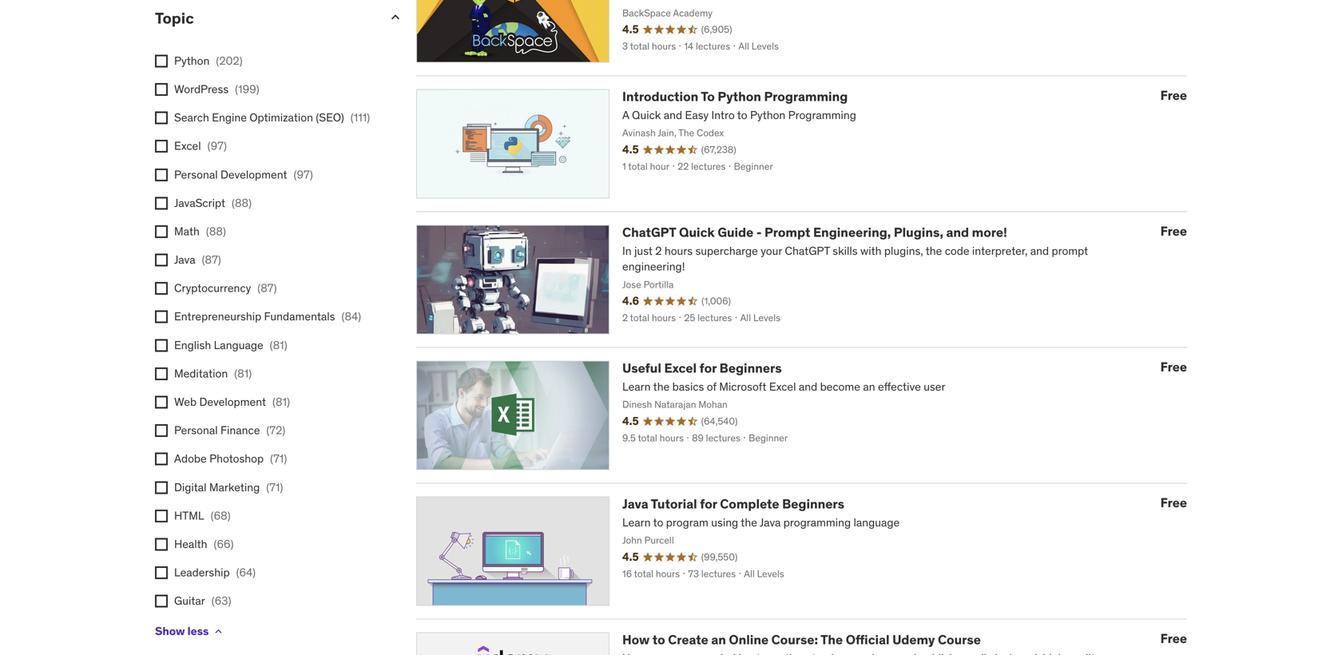 Task type: vqa. For each thing, say whether or not it's contained in the screenshot.
Leadership
yes



Task type: locate. For each thing, give the bounding box(es) containing it.
excel
[[174, 139, 201, 153], [665, 360, 697, 376]]

search engine optimization (seo) (111)
[[174, 110, 370, 125]]

2 personal from the top
[[174, 423, 218, 438]]

xsmall image
[[155, 55, 168, 67], [155, 83, 168, 96], [155, 282, 168, 295], [155, 311, 168, 324], [155, 339, 168, 352], [155, 396, 168, 409], [155, 425, 168, 437], [155, 453, 168, 466], [155, 567, 168, 580]]

(97) down the engine
[[208, 139, 227, 153]]

2 free from the top
[[1161, 223, 1188, 239]]

0 horizontal spatial (88)
[[206, 224, 226, 239]]

(97)
[[208, 139, 227, 153], [294, 167, 313, 182]]

1 personal from the top
[[174, 167, 218, 182]]

useful
[[623, 360, 662, 376]]

0 vertical spatial development
[[221, 167, 287, 182]]

excel (97)
[[174, 139, 227, 153]]

0 horizontal spatial java
[[174, 253, 196, 267]]

7 xsmall image from the top
[[155, 425, 168, 437]]

adobe
[[174, 452, 207, 466]]

course
[[938, 632, 981, 648]]

5 free from the top
[[1161, 631, 1188, 647]]

xsmall image down the topic
[[155, 55, 168, 67]]

(88)
[[232, 196, 252, 210], [206, 224, 226, 239]]

0 vertical spatial personal
[[174, 167, 218, 182]]

java down math
[[174, 253, 196, 267]]

(88) down "personal development (97)" on the top
[[232, 196, 252, 210]]

0 vertical spatial (87)
[[202, 253, 221, 267]]

development up personal finance (72)
[[199, 395, 266, 409]]

(71) down (72)
[[270, 452, 287, 466]]

java for java (87)
[[174, 253, 196, 267]]

0 horizontal spatial beginners
[[720, 360, 782, 376]]

useful excel for beginners
[[623, 360, 782, 376]]

(97) down optimization
[[294, 167, 313, 182]]

(199)
[[235, 82, 260, 96]]

xsmall image left cryptocurrency
[[155, 282, 168, 295]]

1 horizontal spatial excel
[[665, 360, 697, 376]]

for right 'useful'
[[700, 360, 717, 376]]

topic
[[155, 8, 194, 28]]

1 horizontal spatial (97)
[[294, 167, 313, 182]]

cryptocurrency (87)
[[174, 281, 277, 295]]

xsmall image left adobe on the bottom left of the page
[[155, 453, 168, 466]]

personal for personal finance (72)
[[174, 423, 218, 438]]

less
[[188, 624, 209, 639]]

prompt
[[765, 224, 811, 241]]

2 vertical spatial (81)
[[273, 395, 290, 409]]

marketing
[[209, 480, 260, 495]]

development
[[221, 167, 287, 182], [199, 395, 266, 409]]

(81) down entrepreneurship fundamentals (84)
[[270, 338, 287, 352]]

(87) for java (87)
[[202, 253, 221, 267]]

python right to
[[718, 88, 762, 105]]

personal
[[174, 167, 218, 182], [174, 423, 218, 438]]

java left tutorial
[[623, 496, 649, 512]]

optimization
[[250, 110, 313, 125]]

(71)
[[270, 452, 287, 466], [266, 480, 283, 495]]

1 free from the top
[[1161, 87, 1188, 103]]

3 free from the top
[[1161, 359, 1188, 375]]

for
[[700, 360, 717, 376], [700, 496, 718, 512]]

xsmall image for health
[[155, 538, 168, 551]]

python up the wordpress
[[174, 53, 210, 68]]

5 xsmall image from the top
[[155, 339, 168, 352]]

tutorial
[[651, 496, 698, 512]]

xsmall image left english
[[155, 339, 168, 352]]

4 xsmall image from the top
[[155, 311, 168, 324]]

1 vertical spatial personal
[[174, 423, 218, 438]]

(87) up cryptocurrency
[[202, 253, 221, 267]]

an
[[712, 632, 727, 648]]

xsmall image left 'entrepreneurship'
[[155, 311, 168, 324]]

java tutorial for complete beginners
[[623, 496, 845, 512]]

xsmall image for english
[[155, 339, 168, 352]]

xsmall image for javascript
[[155, 197, 168, 210]]

excel down search
[[174, 139, 201, 153]]

4 free from the top
[[1161, 495, 1188, 511]]

0 vertical spatial (81)
[[270, 338, 287, 352]]

free for introduction to python programming
[[1161, 87, 1188, 103]]

xsmall image left the wordpress
[[155, 83, 168, 96]]

personal finance (72)
[[174, 423, 286, 438]]

entrepreneurship
[[174, 310, 262, 324]]

1 horizontal spatial java
[[623, 496, 649, 512]]

1 vertical spatial excel
[[665, 360, 697, 376]]

2 xsmall image from the top
[[155, 83, 168, 96]]

8 xsmall image from the top
[[155, 453, 168, 466]]

(88) down javascript (88)
[[206, 224, 226, 239]]

xsmall image for adobe
[[155, 453, 168, 466]]

java tutorial for complete beginners link
[[623, 496, 845, 512]]

guitar (63)
[[174, 594, 231, 608]]

1 xsmall image from the top
[[155, 55, 168, 67]]

xsmall image for wordpress
[[155, 83, 168, 96]]

(87) for cryptocurrency (87)
[[258, 281, 277, 295]]

english
[[174, 338, 211, 352]]

health
[[174, 537, 207, 552]]

xsmall image left leadership
[[155, 567, 168, 580]]

0 horizontal spatial excel
[[174, 139, 201, 153]]

plugins,
[[894, 224, 944, 241]]

(87) up entrepreneurship fundamentals (84)
[[258, 281, 277, 295]]

wordpress (199)
[[174, 82, 260, 96]]

xsmall image for python
[[155, 55, 168, 67]]

(66)
[[214, 537, 234, 552]]

personal up javascript
[[174, 167, 218, 182]]

(81)
[[270, 338, 287, 352], [234, 366, 252, 381], [273, 395, 290, 409]]

(seo)
[[316, 110, 344, 125]]

for right tutorial
[[700, 496, 718, 512]]

1 horizontal spatial python
[[718, 88, 762, 105]]

development for web development
[[199, 395, 266, 409]]

personal for personal development (97)
[[174, 167, 218, 182]]

programming
[[765, 88, 848, 105]]

to
[[701, 88, 715, 105]]

development up javascript (88)
[[221, 167, 287, 182]]

meditation
[[174, 366, 228, 381]]

3 xsmall image from the top
[[155, 282, 168, 295]]

xsmall image for cryptocurrency
[[155, 282, 168, 295]]

0 vertical spatial (71)
[[270, 452, 287, 466]]

0 horizontal spatial (97)
[[208, 139, 227, 153]]

python
[[174, 53, 210, 68], [718, 88, 762, 105]]

0 vertical spatial beginners
[[720, 360, 782, 376]]

introduction to python programming
[[623, 88, 848, 105]]

web development (81)
[[174, 395, 290, 409]]

1 horizontal spatial (87)
[[258, 281, 277, 295]]

free for java tutorial for complete beginners
[[1161, 495, 1188, 511]]

6 xsmall image from the top
[[155, 396, 168, 409]]

xsmall image
[[155, 112, 168, 124], [155, 140, 168, 153], [155, 168, 168, 181], [155, 197, 168, 210], [155, 225, 168, 238], [155, 254, 168, 267], [155, 368, 168, 380], [155, 481, 168, 494], [155, 510, 168, 523], [155, 538, 168, 551], [155, 595, 168, 608], [212, 625, 225, 638]]

adobe photoshop (71)
[[174, 452, 287, 466]]

useful excel for beginners link
[[623, 360, 782, 376]]

xsmall image inside show less button
[[212, 625, 225, 638]]

(81) up (72)
[[273, 395, 290, 409]]

free
[[1161, 87, 1188, 103], [1161, 223, 1188, 239], [1161, 359, 1188, 375], [1161, 495, 1188, 511], [1161, 631, 1188, 647]]

math (88)
[[174, 224, 226, 239]]

(84)
[[342, 310, 361, 324]]

0 vertical spatial for
[[700, 360, 717, 376]]

1 vertical spatial (71)
[[266, 480, 283, 495]]

1 horizontal spatial beginners
[[783, 496, 845, 512]]

0 vertical spatial (97)
[[208, 139, 227, 153]]

xsmall image for excel
[[155, 140, 168, 153]]

(87)
[[202, 253, 221, 267], [258, 281, 277, 295]]

(71) for digital marketing (71)
[[266, 480, 283, 495]]

personal up adobe on the bottom left of the page
[[174, 423, 218, 438]]

cryptocurrency
[[174, 281, 251, 295]]

1 vertical spatial java
[[623, 496, 649, 512]]

1 vertical spatial for
[[700, 496, 718, 512]]

0 vertical spatial python
[[174, 53, 210, 68]]

(81) for development
[[273, 395, 290, 409]]

topic button
[[155, 8, 375, 28]]

(81) down the language
[[234, 366, 252, 381]]

1 vertical spatial (87)
[[258, 281, 277, 295]]

xsmall image left personal finance (72)
[[155, 425, 168, 437]]

search
[[174, 110, 209, 125]]

0 vertical spatial (88)
[[232, 196, 252, 210]]

small image
[[388, 9, 404, 25]]

0 vertical spatial java
[[174, 253, 196, 267]]

9 xsmall image from the top
[[155, 567, 168, 580]]

photoshop
[[210, 452, 264, 466]]

chatgpt quick guide - prompt engineering, plugins, and more! link
[[623, 224, 1008, 241]]

python (202)
[[174, 53, 243, 68]]

guitar
[[174, 594, 205, 608]]

xsmall image left web
[[155, 396, 168, 409]]

excel right 'useful'
[[665, 360, 697, 376]]

0 horizontal spatial (87)
[[202, 253, 221, 267]]

(71) right marketing
[[266, 480, 283, 495]]

development for personal development
[[221, 167, 287, 182]]

(111)
[[351, 110, 370, 125]]

1 vertical spatial development
[[199, 395, 266, 409]]

1 vertical spatial (88)
[[206, 224, 226, 239]]

for for beginners
[[700, 360, 717, 376]]

1 horizontal spatial (88)
[[232, 196, 252, 210]]

java
[[174, 253, 196, 267], [623, 496, 649, 512]]

free for useful excel for beginners
[[1161, 359, 1188, 375]]

for for complete
[[700, 496, 718, 512]]

xsmall image for java
[[155, 254, 168, 267]]



Task type: describe. For each thing, give the bounding box(es) containing it.
math
[[174, 224, 200, 239]]

personal development (97)
[[174, 167, 313, 182]]

more!
[[973, 224, 1008, 241]]

engineering,
[[814, 224, 892, 241]]

html
[[174, 509, 204, 523]]

show less button
[[155, 616, 225, 648]]

xsmall image for meditation
[[155, 368, 168, 380]]

digital marketing (71)
[[174, 480, 283, 495]]

1 vertical spatial (97)
[[294, 167, 313, 182]]

leadership
[[174, 566, 230, 580]]

how
[[623, 632, 650, 648]]

wordpress
[[174, 82, 229, 96]]

meditation (81)
[[174, 366, 252, 381]]

introduction to python programming link
[[623, 88, 848, 105]]

to
[[653, 632, 666, 648]]

xsmall image for leadership
[[155, 567, 168, 580]]

engine
[[212, 110, 247, 125]]

fundamentals
[[264, 310, 335, 324]]

(72)
[[267, 423, 286, 438]]

(63)
[[212, 594, 231, 608]]

official
[[846, 632, 890, 648]]

(81) for language
[[270, 338, 287, 352]]

english language (81)
[[174, 338, 287, 352]]

free for how to create an online course: the official udemy course
[[1161, 631, 1188, 647]]

online
[[729, 632, 769, 648]]

show less
[[155, 624, 209, 639]]

0 horizontal spatial python
[[174, 53, 210, 68]]

(68)
[[211, 509, 231, 523]]

quick
[[679, 224, 715, 241]]

xsmall image for math
[[155, 225, 168, 238]]

the
[[821, 632, 843, 648]]

xsmall image for guitar
[[155, 595, 168, 608]]

finance
[[221, 423, 260, 438]]

leadership (64)
[[174, 566, 256, 580]]

javascript (88)
[[174, 196, 252, 210]]

chatgpt quick guide - prompt engineering, plugins, and more!
[[623, 224, 1008, 241]]

web
[[174, 395, 197, 409]]

xsmall image for personal
[[155, 168, 168, 181]]

java for java tutorial for complete beginners
[[623, 496, 649, 512]]

introduction
[[623, 88, 699, 105]]

(88) for javascript (88)
[[232, 196, 252, 210]]

xsmall image for digital
[[155, 481, 168, 494]]

entrepreneurship fundamentals (84)
[[174, 310, 361, 324]]

javascript
[[174, 196, 225, 210]]

(71) for adobe photoshop (71)
[[270, 452, 287, 466]]

show
[[155, 624, 185, 639]]

xsmall image for html
[[155, 510, 168, 523]]

how to create an online course: the official udemy course link
[[623, 632, 981, 648]]

digital
[[174, 480, 207, 495]]

-
[[757, 224, 762, 241]]

1 vertical spatial (81)
[[234, 366, 252, 381]]

(88) for math (88)
[[206, 224, 226, 239]]

html (68)
[[174, 509, 231, 523]]

(64)
[[236, 566, 256, 580]]

and
[[947, 224, 970, 241]]

free for chatgpt quick guide - prompt engineering, plugins, and more!
[[1161, 223, 1188, 239]]

guide
[[718, 224, 754, 241]]

create
[[668, 632, 709, 648]]

complete
[[720, 496, 780, 512]]

java (87)
[[174, 253, 221, 267]]

xsmall image for personal
[[155, 425, 168, 437]]

xsmall image for search
[[155, 112, 168, 124]]

health (66)
[[174, 537, 234, 552]]

course:
[[772, 632, 819, 648]]

udemy
[[893, 632, 936, 648]]

1 vertical spatial beginners
[[783, 496, 845, 512]]

how to create an online course: the official udemy course
[[623, 632, 981, 648]]

xsmall image for web
[[155, 396, 168, 409]]

0 vertical spatial excel
[[174, 139, 201, 153]]

(202)
[[216, 53, 243, 68]]

1 vertical spatial python
[[718, 88, 762, 105]]

xsmall image for entrepreneurship
[[155, 311, 168, 324]]

language
[[214, 338, 264, 352]]

chatgpt
[[623, 224, 677, 241]]



